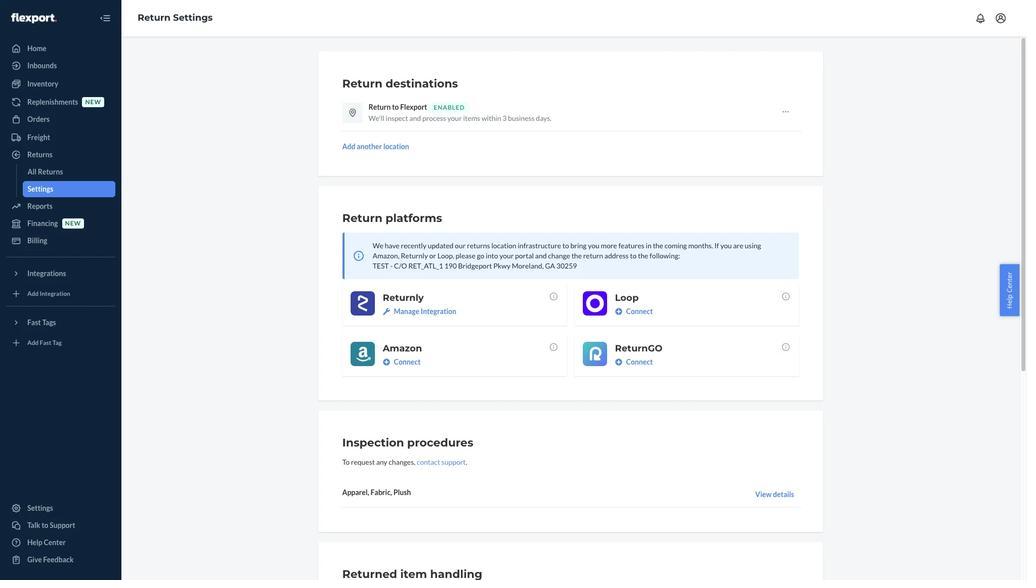 Task type: describe. For each thing, give the bounding box(es) containing it.
integrations
[[27, 269, 66, 278]]

financing
[[27, 219, 58, 228]]

fabric,
[[371, 488, 392, 497]]

integration for manage integration
[[421, 307, 457, 316]]

any
[[376, 458, 387, 467]]

return to flexport
[[369, 103, 427, 111]]

add fast tag
[[27, 339, 62, 347]]

add integration link
[[6, 286, 115, 302]]

home
[[27, 44, 46, 53]]

items
[[463, 114, 480, 122]]

0 vertical spatial returns
[[27, 150, 53, 159]]

contact support link
[[417, 458, 466, 467]]

0 vertical spatial your
[[448, 114, 462, 122]]

process
[[422, 114, 446, 122]]

.
[[466, 458, 467, 467]]

infrastructure
[[518, 241, 561, 250]]

bridgeport
[[458, 262, 492, 270]]

1 vertical spatial returns
[[38, 168, 63, 176]]

inbounds
[[27, 61, 57, 70]]

platforms
[[386, 212, 442, 225]]

returns link
[[6, 147, 115, 163]]

return settings
[[138, 12, 213, 23]]

inventory
[[27, 79, 58, 88]]

procedures
[[407, 436, 474, 450]]

give feedback
[[27, 556, 74, 564]]

inspection procedures
[[342, 436, 474, 450]]

tags
[[42, 318, 56, 327]]

within
[[482, 114, 501, 122]]

we'll inspect and process your items within 3 business days.
[[369, 114, 552, 122]]

test
[[373, 262, 389, 270]]

tag
[[53, 339, 62, 347]]

returns
[[467, 241, 490, 250]]

to up inspect
[[392, 103, 399, 111]]

connect for loop
[[626, 307, 653, 316]]

all
[[28, 168, 36, 176]]

190
[[445, 262, 457, 270]]

request
[[351, 458, 375, 467]]

inbounds link
[[6, 58, 115, 74]]

using
[[745, 241, 761, 250]]

1 vertical spatial returnly
[[383, 293, 424, 304]]

orders link
[[6, 111, 115, 128]]

portal
[[515, 252, 534, 260]]

returnly inside we have recently updated our returns location infrastructure to bring you more features in the coming months. if you are using amazon, returnly or loop, please go into your portal and change the return address to the following: test - c/o ret_atl_1 190 bridgeport pkwy moreland, ga 30259
[[401, 252, 428, 260]]

talk to support
[[27, 521, 75, 530]]

view
[[756, 490, 772, 499]]

connect button for amazon
[[383, 357, 421, 367]]

1 vertical spatial settings
[[28, 185, 53, 193]]

your inside we have recently updated our returns location infrastructure to bring you more features in the coming months. if you are using amazon, returnly or loop, please go into your portal and change the return address to the following: test - c/o ret_atl_1 190 bridgeport pkwy moreland, ga 30259
[[500, 252, 514, 260]]

help center inside button
[[1005, 272, 1015, 309]]

flexport logo image
[[11, 13, 57, 23]]

2 horizontal spatial the
[[653, 241, 663, 250]]

c/o
[[394, 262, 407, 270]]

0 vertical spatial settings link
[[23, 181, 115, 197]]

1 you from the left
[[588, 241, 600, 250]]

destinations
[[386, 77, 458, 91]]

into
[[486, 252, 498, 260]]

connect button for loop
[[615, 307, 653, 317]]

manage integration button
[[383, 307, 457, 317]]

contact
[[417, 458, 440, 467]]

return for return settings
[[138, 12, 171, 23]]

please
[[456, 252, 476, 260]]

location inside button
[[383, 142, 409, 151]]

freight
[[27, 133, 50, 142]]

features
[[619, 241, 645, 250]]

are
[[734, 241, 744, 250]]

plush
[[394, 488, 411, 497]]

add integration
[[27, 290, 70, 298]]

view details button
[[756, 490, 795, 500]]

our
[[455, 241, 466, 250]]

plus circle image inside the connect link
[[615, 359, 622, 366]]

all returns
[[28, 168, 63, 176]]

30259
[[557, 262, 577, 270]]

apparel,
[[342, 488, 369, 497]]

add for add another location
[[342, 142, 356, 151]]

add another location button
[[342, 142, 409, 152]]

updated
[[428, 241, 454, 250]]

connect inside the connect link
[[626, 358, 653, 366]]

reports
[[27, 202, 53, 211]]

0 horizontal spatial the
[[572, 252, 582, 260]]

to down the features
[[630, 252, 637, 260]]

have
[[385, 241, 400, 250]]

fast inside 'add fast tag' link
[[40, 339, 51, 347]]

integration for add integration
[[40, 290, 70, 298]]

manage
[[394, 307, 420, 316]]

help center button
[[1000, 264, 1020, 316]]

pkwy
[[494, 262, 511, 270]]

coming
[[665, 241, 687, 250]]

fast tags button
[[6, 315, 115, 331]]

give
[[27, 556, 42, 564]]

flexport
[[400, 103, 427, 111]]

we
[[373, 241, 384, 250]]

details
[[773, 490, 795, 499]]

return for return to flexport
[[369, 103, 391, 111]]

loop,
[[438, 252, 454, 260]]



Task type: locate. For each thing, give the bounding box(es) containing it.
1 vertical spatial center
[[44, 539, 66, 547]]

support
[[442, 458, 466, 467]]

new down "reports" link
[[65, 220, 81, 227]]

new up orders link
[[85, 98, 101, 106]]

returnly up manage
[[383, 293, 424, 304]]

the right in
[[653, 241, 663, 250]]

1 horizontal spatial center
[[1005, 272, 1015, 293]]

enabled
[[434, 104, 465, 111]]

settings link
[[23, 181, 115, 197], [6, 501, 115, 517]]

0 vertical spatial add
[[342, 142, 356, 151]]

talk
[[27, 521, 40, 530]]

to
[[342, 458, 350, 467]]

1 vertical spatial your
[[500, 252, 514, 260]]

days.
[[536, 114, 552, 122]]

or
[[429, 252, 436, 260]]

change
[[548, 252, 570, 260]]

0 vertical spatial new
[[85, 98, 101, 106]]

integration inside button
[[421, 307, 457, 316]]

0 vertical spatial help
[[1005, 294, 1015, 309]]

open notifications image
[[975, 12, 987, 24]]

plus circle image down returngo
[[615, 359, 622, 366]]

the
[[653, 241, 663, 250], [572, 252, 582, 260], [638, 252, 649, 260]]

connect down loop
[[626, 307, 653, 316]]

1 vertical spatial help center
[[27, 539, 66, 547]]

view details
[[756, 490, 795, 499]]

1 horizontal spatial new
[[85, 98, 101, 106]]

connect down the amazon
[[394, 358, 421, 366]]

plus circle image down loop
[[615, 308, 622, 315]]

in
[[646, 241, 652, 250]]

connect button down loop
[[615, 307, 653, 317]]

plus circle image down the amazon
[[383, 359, 390, 366]]

add
[[342, 142, 356, 151], [27, 290, 39, 298], [27, 339, 39, 347]]

connect button
[[615, 307, 653, 317], [383, 357, 421, 367]]

connect down returngo
[[626, 358, 653, 366]]

1 vertical spatial new
[[65, 220, 81, 227]]

loop
[[615, 293, 639, 304]]

integration right manage
[[421, 307, 457, 316]]

1 horizontal spatial connect button
[[615, 307, 653, 317]]

talk to support button
[[6, 518, 115, 534]]

1 horizontal spatial and
[[535, 252, 547, 260]]

add left another
[[342, 142, 356, 151]]

0 horizontal spatial center
[[44, 539, 66, 547]]

1 horizontal spatial you
[[721, 241, 732, 250]]

help inside button
[[1005, 294, 1015, 309]]

0 vertical spatial help center
[[1005, 272, 1015, 309]]

2 vertical spatial add
[[27, 339, 39, 347]]

fast left tags
[[27, 318, 41, 327]]

0 horizontal spatial help
[[27, 539, 42, 547]]

1 horizontal spatial help
[[1005, 294, 1015, 309]]

1 vertical spatial integration
[[421, 307, 457, 316]]

returns down freight
[[27, 150, 53, 159]]

1 vertical spatial and
[[535, 252, 547, 260]]

location inside we have recently updated our returns location infrastructure to bring you more features in the coming months. if you are using amazon, returnly or loop, please go into your portal and change the return address to the following: test - c/o ret_atl_1 190 bridgeport pkwy moreland, ga 30259
[[492, 241, 517, 250]]

connect link
[[615, 357, 791, 367]]

help center link
[[6, 535, 115, 551]]

integrations button
[[6, 266, 115, 282]]

ga
[[545, 262, 555, 270]]

to inside button
[[42, 521, 48, 530]]

1 vertical spatial fast
[[40, 339, 51, 347]]

settings link up support
[[6, 501, 115, 517]]

fast tags
[[27, 318, 56, 327]]

1 vertical spatial help
[[27, 539, 42, 547]]

1 horizontal spatial location
[[492, 241, 517, 250]]

billing
[[27, 236, 47, 245]]

amazon,
[[373, 252, 400, 260]]

plus circle image for loop
[[615, 308, 622, 315]]

0 vertical spatial integration
[[40, 290, 70, 298]]

0 horizontal spatial new
[[65, 220, 81, 227]]

0 vertical spatial and
[[410, 114, 421, 122]]

moreland,
[[512, 262, 544, 270]]

0 vertical spatial fast
[[27, 318, 41, 327]]

billing link
[[6, 233, 115, 249]]

settings
[[173, 12, 213, 23], [28, 185, 53, 193], [27, 504, 53, 513]]

bring
[[571, 241, 587, 250]]

0 horizontal spatial your
[[448, 114, 462, 122]]

returns
[[27, 150, 53, 159], [38, 168, 63, 176]]

your
[[448, 114, 462, 122], [500, 252, 514, 260]]

integration
[[40, 290, 70, 298], [421, 307, 457, 316]]

add inside button
[[342, 142, 356, 151]]

new
[[85, 98, 101, 106], [65, 220, 81, 227]]

you up "return"
[[588, 241, 600, 250]]

and down flexport
[[410, 114, 421, 122]]

the down bring
[[572, 252, 582, 260]]

new for replenishments
[[85, 98, 101, 106]]

2 you from the left
[[721, 241, 732, 250]]

add fast tag link
[[6, 335, 115, 351]]

center inside help center link
[[44, 539, 66, 547]]

to up the change
[[563, 241, 569, 250]]

apparel, fabric, plush
[[342, 488, 411, 497]]

add for add integration
[[27, 290, 39, 298]]

location
[[383, 142, 409, 151], [492, 241, 517, 250]]

to right talk
[[42, 521, 48, 530]]

reports link
[[6, 198, 115, 215]]

1 horizontal spatial integration
[[421, 307, 457, 316]]

you
[[588, 241, 600, 250], [721, 241, 732, 250]]

you right if at the top right of page
[[721, 241, 732, 250]]

your down enabled
[[448, 114, 462, 122]]

another
[[357, 142, 382, 151]]

returns right all
[[38, 168, 63, 176]]

give feedback button
[[6, 552, 115, 568]]

address
[[605, 252, 629, 260]]

0 vertical spatial location
[[383, 142, 409, 151]]

all returns link
[[23, 164, 115, 180]]

to request any changes, contact support .
[[342, 458, 467, 467]]

your up pkwy
[[500, 252, 514, 260]]

location up into
[[492, 241, 517, 250]]

replenishments
[[27, 98, 78, 106]]

more
[[601, 241, 617, 250]]

return for return platforms
[[342, 212, 383, 225]]

changes,
[[389, 458, 416, 467]]

and
[[410, 114, 421, 122], [535, 252, 547, 260]]

plus circle image for amazon
[[383, 359, 390, 366]]

integration down integrations dropdown button
[[40, 290, 70, 298]]

1 vertical spatial settings link
[[6, 501, 115, 517]]

fast inside 'fast tags' dropdown button
[[27, 318, 41, 327]]

close navigation image
[[99, 12, 111, 24]]

return
[[138, 12, 171, 23], [342, 77, 383, 91], [369, 103, 391, 111], [342, 212, 383, 225]]

settings link down all returns link
[[23, 181, 115, 197]]

return destinations
[[342, 77, 458, 91]]

return platforms
[[342, 212, 442, 225]]

0 horizontal spatial and
[[410, 114, 421, 122]]

add down integrations
[[27, 290, 39, 298]]

add for add fast tag
[[27, 339, 39, 347]]

2 vertical spatial settings
[[27, 504, 53, 513]]

add down 'fast tags'
[[27, 339, 39, 347]]

1 horizontal spatial your
[[500, 252, 514, 260]]

following:
[[650, 252, 680, 260]]

returnly down recently
[[401, 252, 428, 260]]

new for financing
[[65, 220, 81, 227]]

ret_atl_1
[[409, 262, 443, 270]]

return settings link
[[138, 12, 213, 23]]

home link
[[6, 40, 115, 57]]

connect button down the amazon
[[383, 357, 421, 367]]

0 vertical spatial connect button
[[615, 307, 653, 317]]

return for return destinations
[[342, 77, 383, 91]]

1 horizontal spatial help center
[[1005, 272, 1015, 309]]

recently
[[401, 241, 427, 250]]

location right another
[[383, 142, 409, 151]]

0 horizontal spatial location
[[383, 142, 409, 151]]

return
[[583, 252, 603, 260]]

add another location
[[342, 142, 409, 151]]

open account menu image
[[995, 12, 1007, 24]]

we have recently updated our returns location infrastructure to bring you more features in the coming months. if you are using amazon, returnly or loop, please go into your portal and change the return address to the following: test - c/o ret_atl_1 190 bridgeport pkwy moreland, ga 30259
[[373, 241, 761, 270]]

the down in
[[638, 252, 649, 260]]

0 horizontal spatial help center
[[27, 539, 66, 547]]

connect for amazon
[[394, 358, 421, 366]]

1 vertical spatial location
[[492, 241, 517, 250]]

and inside we have recently updated our returns location infrastructure to bring you more features in the coming months. if you are using amazon, returnly or loop, please go into your portal and change the return address to the following: test - c/o ret_atl_1 190 bridgeport pkwy moreland, ga 30259
[[535, 252, 547, 260]]

1 vertical spatial connect button
[[383, 357, 421, 367]]

to
[[392, 103, 399, 111], [563, 241, 569, 250], [630, 252, 637, 260], [42, 521, 48, 530]]

and down infrastructure
[[535, 252, 547, 260]]

months.
[[689, 241, 713, 250]]

0 vertical spatial center
[[1005, 272, 1015, 293]]

business
[[508, 114, 535, 122]]

1 vertical spatial add
[[27, 290, 39, 298]]

0 horizontal spatial connect button
[[383, 357, 421, 367]]

1 horizontal spatial the
[[638, 252, 649, 260]]

0 horizontal spatial integration
[[40, 290, 70, 298]]

center inside help center button
[[1005, 272, 1015, 293]]

amazon
[[383, 343, 422, 354]]

inventory link
[[6, 76, 115, 92]]

fast left "tag"
[[40, 339, 51, 347]]

help
[[1005, 294, 1015, 309], [27, 539, 42, 547]]

0 vertical spatial returnly
[[401, 252, 428, 260]]

wrench image
[[383, 308, 390, 315]]

0 horizontal spatial you
[[588, 241, 600, 250]]

manage integration
[[394, 307, 457, 316]]

plus circle image
[[615, 308, 622, 315], [383, 359, 390, 366], [615, 359, 622, 366]]

we'll
[[369, 114, 384, 122]]

0 vertical spatial settings
[[173, 12, 213, 23]]



Task type: vqa. For each thing, say whether or not it's contained in the screenshot.
Home at the left top
yes



